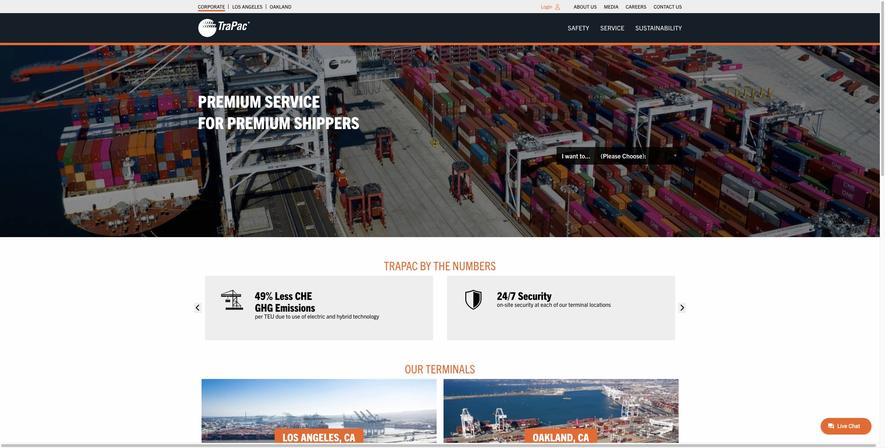 Task type: describe. For each thing, give the bounding box(es) containing it.
los angeles
[[232, 3, 263, 10]]

trapac
[[384, 258, 418, 273]]

careers link
[[626, 2, 647, 11]]

49% less che ghg emissions per teu due to use of electric and hybrid technology
[[255, 289, 379, 320]]

electric
[[307, 313, 325, 320]]

1 solid image from the left
[[194, 303, 202, 314]]

locations
[[590, 302, 611, 309]]

contact
[[654, 3, 675, 10]]

ghg
[[255, 301, 273, 314]]

24/7
[[497, 289, 516, 303]]

0 vertical spatial premium
[[198, 90, 261, 111]]

trapac by the numbers
[[384, 258, 496, 273]]

about us
[[574, 3, 597, 10]]

the
[[434, 258, 451, 273]]

i want to...
[[562, 152, 591, 160]]

on-
[[497, 302, 505, 309]]

us for about us
[[591, 3, 597, 10]]

24/7 security on-site security at each of our terminal locations
[[497, 289, 611, 309]]

security
[[518, 289, 552, 303]]

service inside premium service for premium shippers
[[265, 90, 320, 111]]

menu bar containing safety
[[562, 21, 688, 35]]

want
[[565, 152, 578, 160]]

main content containing trapac by the numbers
[[191, 258, 689, 449]]

teu
[[264, 313, 274, 320]]

corporate image
[[198, 18, 250, 38]]

use
[[292, 313, 300, 320]]

los
[[232, 3, 241, 10]]

media
[[604, 3, 619, 10]]

che
[[295, 289, 312, 303]]

media link
[[604, 2, 619, 11]]

login link
[[541, 3, 553, 10]]

49%
[[255, 289, 273, 303]]

about
[[574, 3, 590, 10]]

us for contact us
[[676, 3, 682, 10]]

sustainability link
[[630, 21, 688, 35]]

terminals
[[426, 362, 475, 377]]

premium service for premium shippers
[[198, 90, 360, 133]]

of inside '24/7 security on-site security at each of our terminal locations'
[[554, 302, 558, 309]]

our terminals
[[405, 362, 475, 377]]

less
[[275, 289, 293, 303]]

for
[[198, 112, 224, 133]]

sustainability
[[636, 24, 682, 32]]

menu bar containing about us
[[570, 2, 686, 11]]

los angeles link
[[232, 2, 263, 11]]

our
[[405, 362, 424, 377]]

contact us
[[654, 3, 682, 10]]

emissions
[[275, 301, 315, 314]]



Task type: vqa. For each thing, say whether or not it's contained in the screenshot.
I
yes



Task type: locate. For each thing, give the bounding box(es) containing it.
of left our at the right bottom of the page
[[554, 302, 558, 309]]

menu bar
[[570, 2, 686, 11], [562, 21, 688, 35]]

service link
[[595, 21, 630, 35]]

of right use
[[302, 313, 306, 320]]

2 solid image from the left
[[678, 303, 686, 314]]

2 us from the left
[[676, 3, 682, 10]]

safety
[[568, 24, 590, 32]]

safety link
[[562, 21, 595, 35]]

login
[[541, 3, 553, 10]]

each
[[541, 302, 552, 309]]

about us link
[[574, 2, 597, 11]]

menu bar up service link
[[570, 2, 686, 11]]

menu bar down careers
[[562, 21, 688, 35]]

corporate
[[198, 3, 225, 10]]

1 horizontal spatial of
[[554, 302, 558, 309]]

0 horizontal spatial solid image
[[194, 303, 202, 314]]

our
[[560, 302, 567, 309]]

solid image
[[194, 303, 202, 314], [678, 303, 686, 314]]

1 vertical spatial premium
[[227, 112, 291, 133]]

1 vertical spatial menu bar
[[562, 21, 688, 35]]

of
[[554, 302, 558, 309], [302, 313, 306, 320]]

of inside the 49% less che ghg emissions per teu due to use of electric and hybrid technology
[[302, 313, 306, 320]]

1 horizontal spatial solid image
[[678, 303, 686, 314]]

hybrid
[[337, 313, 352, 320]]

due
[[276, 313, 285, 320]]

and
[[327, 313, 336, 320]]

0 vertical spatial service
[[601, 24, 625, 32]]

contact us link
[[654, 2, 682, 11]]

service
[[601, 24, 625, 32], [265, 90, 320, 111]]

1 vertical spatial of
[[302, 313, 306, 320]]

main content
[[191, 258, 689, 449]]

oakland
[[270, 3, 292, 10]]

by
[[420, 258, 431, 273]]

careers
[[626, 3, 647, 10]]

terminal
[[569, 302, 588, 309]]

oakland link
[[270, 2, 292, 11]]

corporate link
[[198, 2, 225, 11]]

shippers
[[294, 112, 360, 133]]

1 us from the left
[[591, 3, 597, 10]]

us right contact
[[676, 3, 682, 10]]

premium
[[198, 90, 261, 111], [227, 112, 291, 133]]

us right about
[[591, 3, 597, 10]]

to
[[286, 313, 291, 320]]

us inside about us link
[[591, 3, 597, 10]]

1 horizontal spatial service
[[601, 24, 625, 32]]

i
[[562, 152, 564, 160]]

0 horizontal spatial of
[[302, 313, 306, 320]]

0 vertical spatial of
[[554, 302, 558, 309]]

0 vertical spatial menu bar
[[570, 2, 686, 11]]

0 horizontal spatial service
[[265, 90, 320, 111]]

0 horizontal spatial us
[[591, 3, 597, 10]]

us
[[591, 3, 597, 10], [676, 3, 682, 10]]

technology
[[353, 313, 379, 320]]

light image
[[555, 4, 560, 10]]

1 vertical spatial service
[[265, 90, 320, 111]]

service inside menu bar
[[601, 24, 625, 32]]

at
[[535, 302, 540, 309]]

site
[[505, 302, 513, 309]]

to...
[[580, 152, 591, 160]]

security
[[515, 302, 534, 309]]

per
[[255, 313, 263, 320]]

us inside contact us link
[[676, 3, 682, 10]]

1 horizontal spatial us
[[676, 3, 682, 10]]

angeles
[[242, 3, 263, 10]]

numbers
[[453, 258, 496, 273]]



